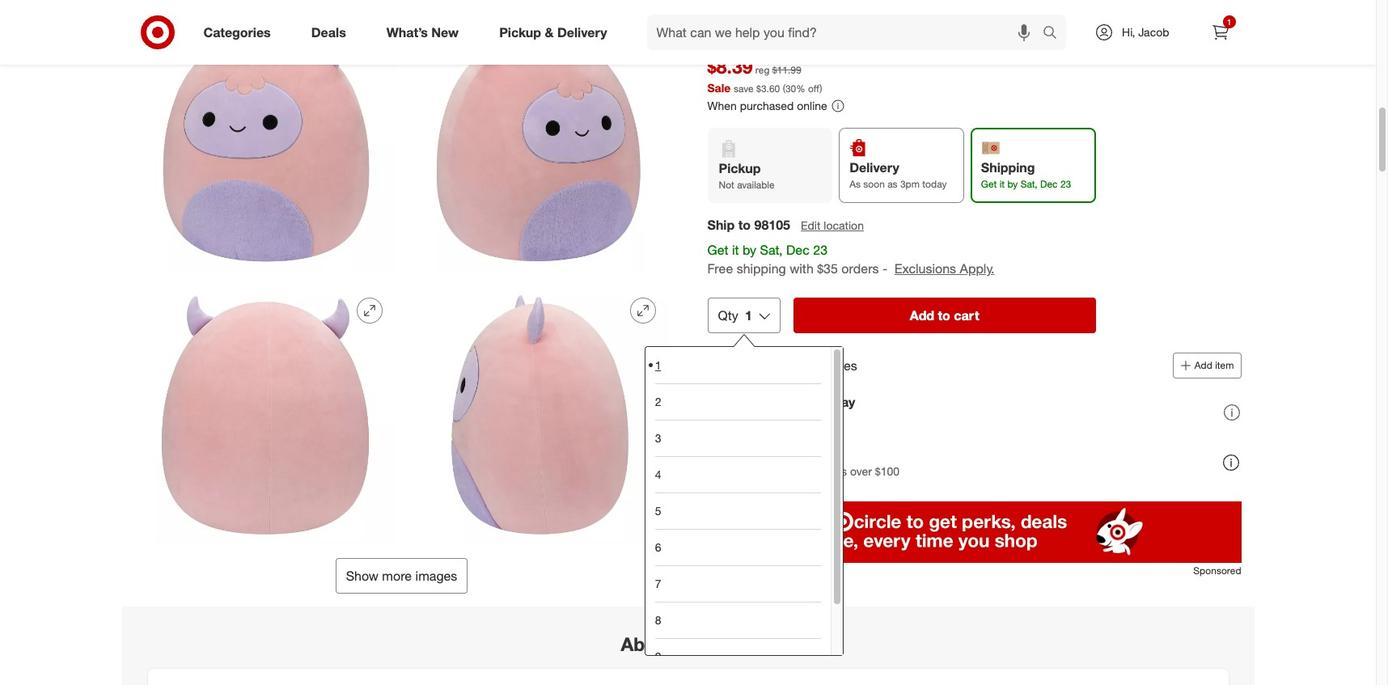 Task type: describe. For each thing, give the bounding box(es) containing it.
3pm
[[901, 178, 920, 190]]

23 inside shipping get it by sat, dec 23
[[1061, 178, 1072, 190]]

reg
[[756, 64, 770, 77]]

$8.39
[[708, 56, 753, 78]]

online
[[797, 99, 828, 113]]

3.60
[[761, 83, 780, 95]]

delivery inside delivery as soon as 3pm today
[[850, 160, 900, 176]]

What can we help you find? suggestions appear below search field
[[647, 15, 1047, 50]]

squishmallows 11&#34; ronalda the pink and purple yeti plush toy (target exclusive), 6 of 16 image
[[408, 285, 669, 546]]

0 horizontal spatial delivery
[[557, 24, 607, 40]]

redcard
[[766, 412, 811, 426]]

deals link
[[298, 15, 366, 50]]

the
[[959, 0, 987, 7]]

add to cart button
[[794, 298, 1096, 333]]

$11.99
[[773, 64, 802, 77]]

squishmallows 11&#34; ronalda the pink and purple yeti plush toy (target exclusive), 5 of 16 image
[[135, 285, 395, 546]]

purple
[[1075, 0, 1132, 7]]

what's new link
[[373, 15, 479, 50]]

item inside button
[[1216, 359, 1235, 372]]

save
[[734, 83, 754, 95]]

1 2 3 4 5 6 7 8 9
[[655, 358, 662, 664]]

every
[[797, 394, 830, 410]]

get inside shipping get it by sat, dec 23
[[981, 178, 997, 190]]

5%
[[773, 394, 793, 410]]

only at
[[836, 35, 874, 49]]

with
[[740, 412, 763, 426]]

exclusions
[[895, 261, 957, 277]]

what's
[[387, 24, 428, 40]]

it inside shipping get it by sat, dec 23
[[1000, 178, 1005, 190]]

orders inside pay over time on orders over $100
[[815, 464, 847, 478]]

deals
[[311, 24, 346, 40]]

squishmallows 11&#34; ronalda the pink and purple yeti plush toy (target exclusive), 3 of 16 image
[[135, 12, 395, 272]]

98105
[[755, 217, 791, 233]]

squishmallows
[[708, 0, 841, 7]]

7 link
[[655, 566, 821, 602]]

edit
[[801, 219, 821, 233]]

day
[[834, 394, 856, 410]]

sale
[[708, 81, 731, 95]]

get inside get it by sat, dec 23 free shipping with $35 orders - exclusions apply.
[[708, 242, 729, 258]]

shipping
[[981, 160, 1036, 176]]

to for cart
[[938, 308, 951, 324]]

5 link
[[655, 493, 821, 529]]

pickup & delivery
[[499, 24, 607, 40]]

not
[[719, 179, 735, 191]]

off
[[808, 83, 820, 95]]

search button
[[1036, 15, 1075, 53]]

cart
[[954, 308, 980, 324]]

dec inside get it by sat, dec 23 free shipping with $35 orders - exclusions apply.
[[787, 242, 810, 258]]

0 horizontal spatial over
[[766, 446, 793, 462]]

images
[[416, 568, 458, 584]]

time
[[796, 446, 823, 462]]

ship
[[708, 217, 735, 233]]

1 horizontal spatial over
[[850, 464, 872, 478]]

$35
[[818, 261, 838, 277]]

today
[[923, 178, 947, 190]]

jacob
[[1139, 25, 1170, 39]]

pay
[[740, 446, 762, 462]]

save
[[740, 394, 770, 410]]

8 link
[[655, 602, 821, 639]]

(
[[783, 83, 786, 95]]

6
[[655, 541, 662, 554]]

add for add item
[[1195, 359, 1213, 372]]

available
[[737, 179, 775, 191]]

squishmallows 11&#34; ronalda the pink and purple yeti plush toy (target exclusive), 4 of 16 image
[[408, 12, 669, 272]]

add to cart
[[910, 308, 980, 324]]

178
[[784, 35, 803, 49]]

shipping get it by sat, dec 23
[[981, 160, 1072, 190]]

4
[[655, 468, 662, 482]]

$100
[[875, 464, 900, 478]]

about this item
[[621, 633, 756, 656]]

orders inside get it by sat, dec 23 free shipping with $35 orders - exclusions apply.
[[842, 261, 879, 277]]

categories
[[204, 24, 271, 40]]

edit location
[[801, 219, 864, 233]]

plush
[[1174, 0, 1224, 7]]

exclusive)
[[809, 8, 897, 31]]

0 horizontal spatial 1 link
[[655, 347, 821, 384]]

image gallery element
[[135, 0, 669, 594]]

search
[[1036, 26, 1075, 42]]

pickup for not
[[719, 160, 761, 177]]

3
[[655, 431, 662, 445]]

for
[[785, 357, 801, 374]]

add item button
[[1173, 353, 1242, 379]]

5
[[655, 504, 662, 518]]

apply.
[[960, 261, 995, 277]]

what's new
[[387, 24, 459, 40]]

2 link
[[655, 384, 821, 420]]

eligible for registries
[[740, 357, 858, 374]]



Task type: vqa. For each thing, say whether or not it's contained in the screenshot.
23
yes



Task type: locate. For each thing, give the bounding box(es) containing it.
0 vertical spatial dec
[[1041, 178, 1058, 190]]

1 vertical spatial 1 link
[[655, 347, 821, 384]]

edit location button
[[800, 217, 865, 235]]

1 horizontal spatial delivery
[[850, 160, 900, 176]]

0 horizontal spatial dec
[[787, 242, 810, 258]]

0 vertical spatial pickup
[[499, 24, 541, 40]]

1
[[1227, 17, 1232, 27], [745, 308, 752, 324], [655, 358, 662, 372]]

2 vertical spatial 1
[[655, 358, 662, 372]]

get it by sat, dec 23 free shipping with $35 orders - exclusions apply.
[[708, 242, 995, 277]]

1 horizontal spatial 23
[[1061, 178, 1072, 190]]

to
[[739, 217, 751, 233], [938, 308, 951, 324]]

0 horizontal spatial item
[[717, 633, 756, 656]]

11"
[[846, 0, 876, 7]]

by inside shipping get it by sat, dec 23
[[1008, 178, 1018, 190]]

shipping
[[737, 261, 786, 277]]

delivery right &
[[557, 24, 607, 40]]

0 horizontal spatial add
[[910, 308, 935, 324]]

to for 98105
[[739, 217, 751, 233]]

soon
[[864, 178, 885, 190]]

squishmallows 11" ronalda the pink and purple yeti plush toy (target exclusive)
[[708, 0, 1224, 31]]

0 vertical spatial it
[[1000, 178, 1005, 190]]

$8.39 reg $11.99 sale save $ 3.60 ( 30 % off )
[[708, 56, 823, 95]]

9 link
[[655, 639, 821, 675]]

pickup left &
[[499, 24, 541, 40]]

1 link up save
[[655, 347, 821, 384]]

free
[[708, 261, 733, 277]]

1 horizontal spatial 1 link
[[1203, 15, 1239, 50]]

when purchased online
[[708, 99, 828, 113]]

it inside get it by sat, dec 23 free shipping with $35 orders - exclusions apply.
[[732, 242, 739, 258]]

sat, down shipping
[[1021, 178, 1038, 190]]

%
[[796, 83, 806, 95]]

show more images
[[346, 568, 458, 584]]

get down shipping
[[981, 178, 997, 190]]

0 vertical spatial to
[[739, 217, 751, 233]]

8
[[655, 613, 662, 627]]

get up free
[[708, 242, 729, 258]]

0 vertical spatial over
[[766, 446, 793, 462]]

&
[[545, 24, 554, 40]]

registries
[[804, 357, 858, 374]]

23 inside get it by sat, dec 23 free shipping with $35 orders - exclusions apply.
[[813, 242, 828, 258]]

1 horizontal spatial dec
[[1041, 178, 1058, 190]]

178 link
[[708, 34, 819, 53]]

0 horizontal spatial sat,
[[760, 242, 783, 258]]

to left cart at the top right of page
[[938, 308, 951, 324]]

1 vertical spatial sat,
[[760, 242, 783, 258]]

sat, inside get it by sat, dec 23 free shipping with $35 orders - exclusions apply.
[[760, 242, 783, 258]]

dec inside shipping get it by sat, dec 23
[[1041, 178, 1058, 190]]

1 vertical spatial delivery
[[850, 160, 900, 176]]

1 right jacob
[[1227, 17, 1232, 27]]

by up shipping
[[743, 242, 757, 258]]

purchased
[[740, 99, 794, 113]]

add
[[910, 308, 935, 324], [1195, 359, 1213, 372]]

1 for 1 2 3 4 5 6 7 8 9
[[655, 358, 662, 372]]

1 vertical spatial item
[[717, 633, 756, 656]]

pickup & delivery link
[[486, 15, 628, 50]]

7
[[655, 577, 662, 591]]

this
[[679, 633, 712, 656]]

by
[[1008, 178, 1018, 190], [743, 242, 757, 258]]

it down shipping
[[1000, 178, 1005, 190]]

it up free
[[732, 242, 739, 258]]

1 vertical spatial dec
[[787, 242, 810, 258]]

over right pay
[[766, 446, 793, 462]]

1 horizontal spatial get
[[981, 178, 997, 190]]

0 vertical spatial 1
[[1227, 17, 1232, 27]]

3 link
[[655, 420, 821, 456]]

over left $100
[[850, 464, 872, 478]]

add inside add item button
[[1195, 359, 1213, 372]]

1 horizontal spatial sat,
[[1021, 178, 1038, 190]]

0 horizontal spatial pickup
[[499, 24, 541, 40]]

1 horizontal spatial add
[[1195, 359, 1213, 372]]

0 vertical spatial 1 link
[[1203, 15, 1239, 50]]

delivery as soon as 3pm today
[[850, 160, 947, 190]]

0 vertical spatial 23
[[1061, 178, 1072, 190]]

1 vertical spatial by
[[743, 242, 757, 258]]

when
[[708, 99, 737, 113]]

show
[[346, 568, 379, 584]]

location
[[824, 219, 864, 233]]

1 for 1
[[1227, 17, 1232, 27]]

23
[[1061, 178, 1072, 190], [813, 242, 828, 258]]

orders right on
[[815, 464, 847, 478]]

4 link
[[655, 456, 821, 493]]

pickup
[[499, 24, 541, 40], [719, 160, 761, 177]]

1 horizontal spatial item
[[1216, 359, 1235, 372]]

0 horizontal spatial to
[[739, 217, 751, 233]]

1 vertical spatial over
[[850, 464, 872, 478]]

only
[[836, 35, 860, 49]]

0 vertical spatial item
[[1216, 359, 1235, 372]]

add for add to cart
[[910, 308, 935, 324]]

yeti
[[1137, 0, 1169, 7]]

at
[[863, 35, 874, 49]]

new
[[432, 24, 459, 40]]

add inside add to cart button
[[910, 308, 935, 324]]

and
[[1036, 0, 1069, 7]]

sat, inside shipping get it by sat, dec 23
[[1021, 178, 1038, 190]]

pickup for &
[[499, 24, 541, 40]]

show more images button
[[336, 559, 468, 594]]

1 horizontal spatial to
[[938, 308, 951, 324]]

as
[[888, 178, 898, 190]]

1 vertical spatial 23
[[813, 242, 828, 258]]

add item
[[1195, 359, 1235, 372]]

toy
[[708, 8, 737, 31]]

0 vertical spatial delivery
[[557, 24, 607, 40]]

-
[[883, 261, 888, 277]]

1 horizontal spatial it
[[1000, 178, 1005, 190]]

about
[[621, 633, 674, 656]]

1 horizontal spatial pickup
[[719, 160, 761, 177]]

)
[[820, 83, 823, 95]]

qty 1
[[718, 308, 752, 324]]

get
[[981, 178, 997, 190], [708, 242, 729, 258]]

hi,
[[1122, 25, 1136, 39]]

0 horizontal spatial 1
[[655, 358, 662, 372]]

1 vertical spatial orders
[[815, 464, 847, 478]]

sat, up shipping
[[760, 242, 783, 258]]

1 vertical spatial 1
[[745, 308, 752, 324]]

on
[[799, 464, 811, 478]]

0 horizontal spatial get
[[708, 242, 729, 258]]

delivery
[[557, 24, 607, 40], [850, 160, 900, 176]]

to inside button
[[938, 308, 951, 324]]

orders left -
[[842, 261, 879, 277]]

1 link down 'plush'
[[1203, 15, 1239, 50]]

0 vertical spatial sat,
[[1021, 178, 1038, 190]]

0 horizontal spatial by
[[743, 242, 757, 258]]

0 vertical spatial get
[[981, 178, 997, 190]]

pickup inside pickup not available
[[719, 160, 761, 177]]

9
[[655, 650, 662, 664]]

6 link
[[655, 529, 821, 566]]

2 horizontal spatial 1
[[1227, 17, 1232, 27]]

1 right qty in the top of the page
[[745, 308, 752, 324]]

1 horizontal spatial by
[[1008, 178, 1018, 190]]

ship to 98105
[[708, 217, 791, 233]]

30
[[786, 83, 796, 95]]

advertisement region
[[708, 502, 1242, 563]]

pickup not available
[[719, 160, 775, 191]]

sat,
[[1021, 178, 1038, 190], [760, 242, 783, 258]]

1 up 2
[[655, 358, 662, 372]]

ronalda
[[881, 0, 954, 7]]

to right ship
[[739, 217, 751, 233]]

1 link
[[1203, 15, 1239, 50], [655, 347, 821, 384]]

qty
[[718, 308, 739, 324]]

by down shipping
[[1008, 178, 1018, 190]]

exclusions apply. button
[[895, 260, 995, 278]]

item
[[1216, 359, 1235, 372], [717, 633, 756, 656]]

1 vertical spatial get
[[708, 242, 729, 258]]

1 vertical spatial to
[[938, 308, 951, 324]]

1 horizontal spatial 1
[[745, 308, 752, 324]]

0 vertical spatial add
[[910, 308, 935, 324]]

1 vertical spatial add
[[1195, 359, 1213, 372]]

1 vertical spatial pickup
[[719, 160, 761, 177]]

delivery up soon
[[850, 160, 900, 176]]

pickup up the not
[[719, 160, 761, 177]]

0 vertical spatial by
[[1008, 178, 1018, 190]]

0 horizontal spatial it
[[732, 242, 739, 258]]

1 vertical spatial it
[[732, 242, 739, 258]]

categories link
[[190, 15, 291, 50]]

0 vertical spatial orders
[[842, 261, 879, 277]]

sponsored
[[1194, 565, 1242, 577]]

0 horizontal spatial 23
[[813, 242, 828, 258]]

save 5% every day with redcard
[[740, 394, 856, 426]]

$
[[757, 83, 761, 95]]

by inside get it by sat, dec 23 free shipping with $35 orders - exclusions apply.
[[743, 242, 757, 258]]



